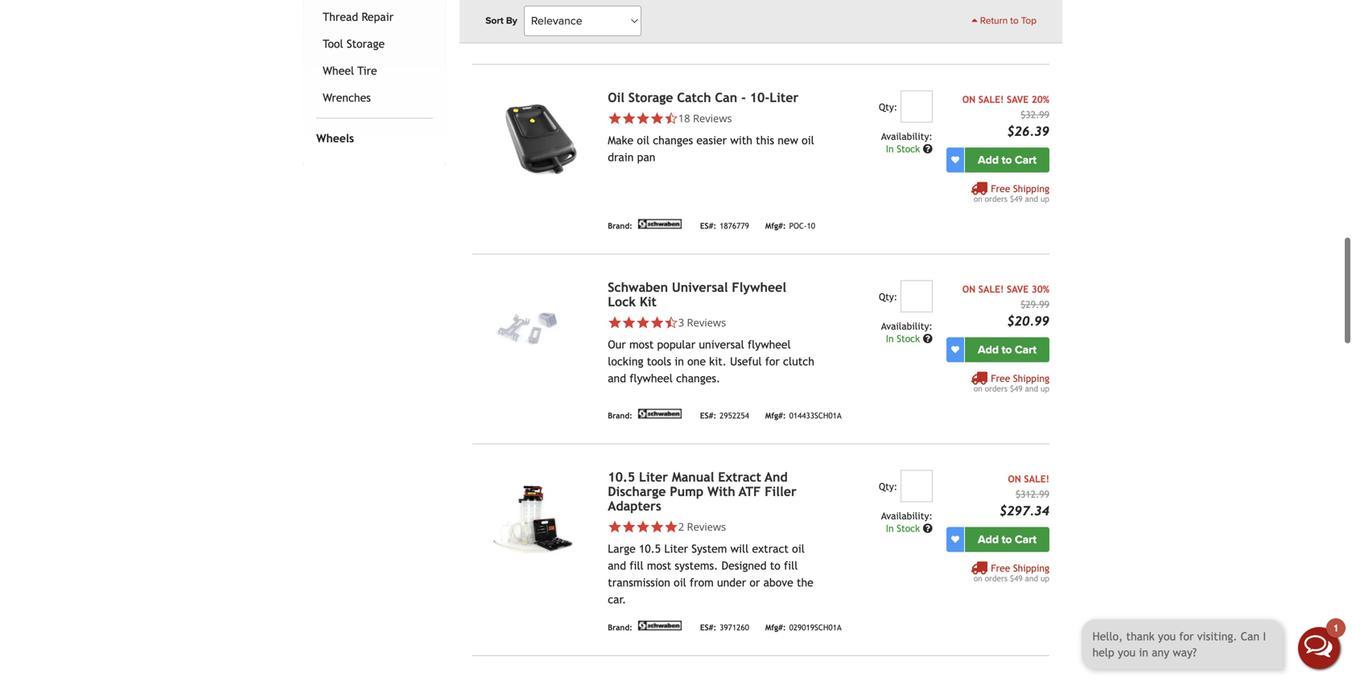 Task type: locate. For each thing, give the bounding box(es) containing it.
reviews for manual
[[687, 520, 726, 534]]

4 brand: from the top
[[608, 624, 633, 633]]

on sale!                         save 20% $32.99 $26.39
[[963, 94, 1050, 139]]

sale! for $26.39
[[979, 94, 1004, 105]]

3 free from the top
[[991, 373, 1011, 384]]

1 $49 from the top
[[1010, 194, 1023, 204]]

1 on from the top
[[974, 194, 983, 204]]

star image
[[608, 111, 622, 125], [622, 111, 636, 125], [608, 316, 622, 330], [650, 316, 664, 330], [608, 520, 622, 534], [622, 520, 636, 534], [636, 520, 650, 534]]

liter right -
[[770, 90, 799, 105]]

qty: for schwaben universal flywheel lock kit
[[879, 291, 898, 303]]

es#: 1876779
[[700, 221, 750, 231]]

cart down $297.34 on the bottom right
[[1015, 533, 1037, 547]]

save left 20%
[[1007, 94, 1029, 105]]

free shipping on orders $49 and up down $297.34 on the bottom right
[[974, 563, 1050, 584]]

es#: for 10-
[[700, 221, 717, 231]]

schwaben - corporate logo image
[[636, 29, 684, 39], [636, 219, 684, 229], [636, 409, 684, 419], [636, 621, 684, 631]]

2 vertical spatial qty:
[[879, 481, 898, 493]]

0 vertical spatial on
[[974, 194, 983, 204]]

3 schwaben - corporate logo image from the top
[[636, 409, 684, 419]]

$49 down $26.39
[[1010, 194, 1023, 204]]

1 3 reviews link from the left
[[608, 315, 816, 330]]

in stock
[[886, 143, 923, 154], [886, 333, 923, 344], [886, 523, 923, 534]]

on left 30%
[[963, 284, 976, 295]]

0 vertical spatial qty:
[[879, 101, 898, 113]]

most inside our most popular universal flywheel locking tools in one kit. useful for clutch and flywheel changes.
[[630, 338, 654, 351]]

2 stock from the top
[[897, 333, 920, 344]]

tool storage
[[323, 37, 385, 50]]

and down large
[[608, 560, 626, 573]]

0 horizontal spatial fill
[[630, 560, 644, 573]]

0 vertical spatial add
[[978, 153, 999, 167]]

on up $312.99 at the bottom right of the page
[[1008, 474, 1022, 485]]

storage inside the tools subcategories element
[[347, 37, 385, 50]]

to for $297.34
[[1002, 533, 1012, 547]]

3 reviews link up universal
[[608, 315, 816, 330]]

sale! left 30%
[[979, 284, 1004, 295]]

schwaben - corporate logo image for liter
[[636, 621, 684, 631]]

3 availability: from the top
[[881, 511, 933, 522]]

10.5 right large
[[639, 543, 661, 556]]

one
[[688, 355, 706, 368]]

cart down $20.99
[[1015, 343, 1037, 357]]

2 fill from the left
[[784, 560, 798, 573]]

1 vertical spatial orders
[[985, 384, 1008, 394]]

0 vertical spatial storage
[[347, 37, 385, 50]]

most up the transmission in the left bottom of the page
[[647, 560, 672, 573]]

3 qty: from the top
[[879, 481, 898, 493]]

schwaben - corporate logo image down changes.
[[636, 409, 684, 419]]

1 horizontal spatial flywheel
[[748, 338, 791, 351]]

storage
[[347, 37, 385, 50], [629, 90, 673, 105]]

es#: left "1876779"
[[700, 221, 717, 231]]

storage right 'oil'
[[629, 90, 673, 105]]

2 cart from the top
[[1015, 343, 1037, 357]]

1 vertical spatial most
[[647, 560, 672, 573]]

free down $26.39
[[991, 183, 1011, 194]]

0 vertical spatial save
[[1007, 94, 1029, 105]]

locking
[[608, 355, 644, 368]]

up down $26.39
[[1041, 194, 1050, 204]]

2 reviews
[[679, 520, 726, 534]]

3 reviews
[[679, 315, 726, 330]]

qty: for oil storage catch can - 10-liter
[[879, 101, 898, 113]]

free for $297.34
[[991, 563, 1011, 574]]

reviews up easier
[[693, 111, 732, 125]]

0 vertical spatial stock
[[897, 143, 920, 154]]

fill
[[630, 560, 644, 573], [784, 560, 798, 573]]

mfg#: left the 014433sch01a
[[766, 411, 786, 421]]

the
[[797, 577, 814, 590]]

1 availability: from the top
[[881, 131, 933, 142]]

4 schwaben - corporate logo image from the top
[[636, 621, 684, 631]]

free up 'return to top' "link"
[[991, 1, 1011, 12]]

sale! inside 'on sale!                         save 30% $29.99 $20.99'
[[979, 284, 1004, 295]]

3 $49 from the top
[[1010, 574, 1023, 584]]

0 vertical spatial in
[[886, 143, 894, 154]]

0 vertical spatial up
[[1041, 194, 1050, 204]]

1 vertical spatial in
[[886, 333, 894, 344]]

1 vertical spatial $49
[[1010, 384, 1023, 394]]

and down $20.99
[[1026, 384, 1039, 394]]

10-
[[750, 90, 770, 105]]

availability: for $20.99
[[881, 321, 933, 332]]

cart down $26.39
[[1015, 153, 1037, 167]]

es#: for discharge
[[700, 624, 717, 633]]

2 shipping from the top
[[1014, 183, 1050, 194]]

mfg#: left 029019sch01a
[[766, 624, 786, 633]]

schwaben
[[608, 280, 668, 295]]

0 vertical spatial orders
[[985, 194, 1008, 204]]

1 qty: from the top
[[879, 101, 898, 113]]

0 vertical spatial 10.5
[[608, 470, 635, 485]]

reviews for catch
[[693, 111, 732, 125]]

1 vertical spatial add to cart
[[978, 343, 1037, 357]]

0 vertical spatial add to cart button
[[965, 148, 1050, 173]]

1 vertical spatial sale!
[[979, 284, 1004, 295]]

2 vertical spatial mfg#:
[[766, 624, 786, 633]]

014433sch01a
[[790, 411, 842, 421]]

mfg#: 014433sch01a
[[766, 411, 842, 421]]

brand: up schwaben
[[608, 221, 633, 231]]

and for 10.5 liter manual extract and discharge pump with atf filler adapters
[[1026, 574, 1039, 584]]

1 vertical spatial flywheel
[[630, 372, 673, 385]]

0 vertical spatial flywheel
[[748, 338, 791, 351]]

free shipping on orders $49 and up down $26.39
[[974, 183, 1050, 204]]

free shipping on orders $49 and up for $20.99
[[974, 373, 1050, 394]]

add to cart button down $297.34 on the bottom right
[[965, 528, 1050, 553]]

1 free shipping on orders $49 and up from the top
[[974, 183, 1050, 204]]

1 vertical spatial add to cart button
[[965, 338, 1050, 363]]

on inside on sale!                         save 20% $32.99 $26.39
[[963, 94, 976, 105]]

3 mfg#: from the top
[[766, 624, 786, 633]]

3 reviews link down schwaben universal flywheel lock kit
[[679, 315, 726, 330]]

2 half star image from the top
[[664, 316, 679, 330]]

$49 for $26.39
[[1010, 194, 1023, 204]]

star image up pan
[[636, 111, 650, 125]]

orders down $20.99
[[985, 384, 1008, 394]]

0 vertical spatial es#:
[[700, 221, 717, 231]]

1 vertical spatial question circle image
[[923, 334, 933, 344]]

0 vertical spatial mfg#:
[[766, 221, 786, 231]]

1876779
[[720, 221, 750, 231]]

18 reviews link up easier
[[608, 111, 816, 125]]

question circle image for $26.39
[[923, 144, 933, 154]]

add to cart down $297.34 on the bottom right
[[978, 533, 1037, 547]]

4 free from the top
[[991, 563, 1011, 574]]

1 question circle image from the top
[[923, 144, 933, 154]]

2 vertical spatial add to cart
[[978, 533, 1037, 547]]

most inside large 10.5 liter system will extract oil and fill most systems. designed to fill transmission oil from under or above the car.
[[647, 560, 672, 573]]

3 reviews link
[[608, 315, 816, 330], [679, 315, 726, 330]]

half star image inside 18 reviews link
[[664, 111, 679, 125]]

0 horizontal spatial storage
[[347, 37, 385, 50]]

2 vertical spatial in
[[886, 523, 894, 534]]

or
[[750, 577, 760, 590]]

2 vertical spatial add
[[978, 533, 999, 547]]

1 save from the top
[[1007, 94, 1029, 105]]

1 vertical spatial add
[[978, 343, 999, 357]]

liter up 'adapters'
[[639, 470, 668, 485]]

half star image
[[664, 111, 679, 125], [664, 316, 679, 330]]

2 vertical spatial orders
[[985, 574, 1008, 584]]

1 in from the top
[[886, 143, 894, 154]]

half star image up popular
[[664, 316, 679, 330]]

on inside 'on sale!                         save 30% $29.99 $20.99'
[[963, 284, 976, 295]]

liter down 2
[[665, 543, 688, 556]]

18 reviews link down oil storage catch can - 10-liter link
[[679, 111, 732, 125]]

flywheel up the for
[[748, 338, 791, 351]]

lock
[[608, 295, 636, 309]]

0 vertical spatial $49
[[1010, 194, 1023, 204]]

es#: 2952254
[[700, 411, 750, 421]]

shipping
[[1014, 1, 1050, 12], [1014, 183, 1050, 194], [1014, 373, 1050, 384], [1014, 563, 1050, 574]]

adapters
[[608, 499, 662, 514]]

0 vertical spatial on
[[963, 94, 976, 105]]

4 shipping from the top
[[1014, 563, 1050, 574]]

2 vertical spatial stock
[[897, 523, 920, 534]]

1 up from the top
[[1041, 194, 1050, 204]]

wheel tire
[[323, 64, 377, 77]]

1 vertical spatial in stock
[[886, 333, 923, 344]]

3 up from the top
[[1041, 574, 1050, 584]]

2 on from the top
[[974, 384, 983, 394]]

add down 'on sale!                         save 30% $29.99 $20.99' at top
[[978, 343, 999, 357]]

in stock for $20.99
[[886, 333, 923, 344]]

add to cart button
[[965, 148, 1050, 173], [965, 338, 1050, 363], [965, 528, 1050, 553]]

0 vertical spatial liter
[[770, 90, 799, 105]]

schwaben - corporate logo image left es#: 1876779
[[636, 219, 684, 229]]

shipping down $26.39
[[1014, 183, 1050, 194]]

1 vertical spatial save
[[1007, 284, 1029, 295]]

add to cart down $26.39
[[978, 153, 1037, 167]]

caret up image
[[972, 15, 978, 25]]

0 vertical spatial reviews
[[693, 111, 732, 125]]

2 vertical spatial question circle image
[[923, 524, 933, 534]]

1 add to cart from the top
[[978, 153, 1037, 167]]

shipping down $20.99
[[1014, 373, 1050, 384]]

star image left 2
[[650, 520, 664, 534]]

add
[[978, 153, 999, 167], [978, 343, 999, 357], [978, 533, 999, 547]]

large
[[608, 543, 636, 556]]

and down $297.34 on the bottom right
[[1026, 574, 1039, 584]]

1 vertical spatial add to wish list image
[[952, 346, 960, 354]]

with
[[731, 134, 753, 147]]

oil right extract
[[792, 543, 805, 556]]

kit
[[640, 295, 657, 309]]

10.5
[[608, 470, 635, 485], [639, 543, 661, 556]]

qty: for 10.5 liter manual extract and discharge pump with atf filler adapters
[[879, 481, 898, 493]]

0 vertical spatial in stock
[[886, 143, 923, 154]]

shipping for $297.34
[[1014, 563, 1050, 574]]

1 vertical spatial 10.5
[[639, 543, 661, 556]]

es#: left 2952254
[[700, 411, 717, 421]]

under
[[717, 577, 747, 590]]

1 horizontal spatial 10.5
[[639, 543, 661, 556]]

star image
[[636, 111, 650, 125], [650, 111, 664, 125], [622, 316, 636, 330], [636, 316, 650, 330], [650, 520, 664, 534], [664, 520, 679, 534]]

2 up from the top
[[1041, 384, 1050, 394]]

brand: for oil
[[608, 221, 633, 231]]

orders down $297.34 on the bottom right
[[985, 574, 1008, 584]]

add right add to wish list icon
[[978, 533, 999, 547]]

add down on sale!                         save 20% $32.99 $26.39
[[978, 153, 999, 167]]

to
[[1011, 15, 1019, 27], [1002, 153, 1012, 167], [1002, 343, 1012, 357], [1002, 533, 1012, 547], [770, 560, 781, 573]]

1 vertical spatial qty:
[[879, 291, 898, 303]]

up down $297.34 on the bottom right
[[1041, 574, 1050, 584]]

free down $297.34 on the bottom right
[[991, 563, 1011, 574]]

and down "locking"
[[608, 372, 626, 385]]

add to cart down $20.99
[[978, 343, 1037, 357]]

1 stock from the top
[[897, 143, 920, 154]]

es#:
[[700, 221, 717, 231], [700, 411, 717, 421], [700, 624, 717, 633]]

2 availability: from the top
[[881, 321, 933, 332]]

2 orders from the top
[[985, 384, 1008, 394]]

2 vertical spatial cart
[[1015, 533, 1037, 547]]

return to top link
[[972, 14, 1037, 28]]

1 orders from the top
[[985, 194, 1008, 204]]

shipping for 30%
[[1014, 373, 1050, 384]]

2 in stock from the top
[[886, 333, 923, 344]]

2 add from the top
[[978, 343, 999, 357]]

to inside large 10.5 liter system will extract oil and fill most systems. designed to fill transmission oil from under or above the car.
[[770, 560, 781, 573]]

sale! up $312.99 at the bottom right of the page
[[1024, 474, 1050, 485]]

stock
[[897, 143, 920, 154], [897, 333, 920, 344], [897, 523, 920, 534]]

1 horizontal spatial storage
[[629, 90, 673, 105]]

2 vertical spatial availability:
[[881, 511, 933, 522]]

1 vertical spatial half star image
[[664, 316, 679, 330]]

1 vertical spatial storage
[[629, 90, 673, 105]]

2 vertical spatial liter
[[665, 543, 688, 556]]

liter inside large 10.5 liter system will extract oil and fill most systems. designed to fill transmission oil from under or above the car.
[[665, 543, 688, 556]]

2 vertical spatial on
[[1008, 474, 1022, 485]]

2 vertical spatial es#:
[[700, 624, 717, 633]]

tools subcategories element
[[316, 0, 433, 119]]

to left top
[[1011, 15, 1019, 27]]

free shipping on orders $49 and up for $26.39
[[974, 183, 1050, 204]]

3 es#: from the top
[[700, 624, 717, 633]]

2
[[679, 520, 684, 534]]

sale!
[[979, 94, 1004, 105], [979, 284, 1004, 295], [1024, 474, 1050, 485]]

1 schwaben - corporate logo image from the top
[[636, 29, 684, 39]]

2 vertical spatial reviews
[[687, 520, 726, 534]]

on inside on sale! $312.99 $297.34
[[1008, 474, 1022, 485]]

and down $26.39
[[1026, 194, 1039, 204]]

1 vertical spatial availability:
[[881, 321, 933, 332]]

sale! left 20%
[[979, 94, 1004, 105]]

1 vertical spatial mfg#:
[[766, 411, 786, 421]]

question circle image
[[923, 144, 933, 154], [923, 334, 933, 344], [923, 524, 933, 534]]

mfg#:
[[766, 221, 786, 231], [766, 411, 786, 421], [766, 624, 786, 633]]

oil right new
[[802, 134, 815, 147]]

2 vertical spatial sale!
[[1024, 474, 1050, 485]]

2 qty: from the top
[[879, 291, 898, 303]]

2 vertical spatial up
[[1041, 574, 1050, 584]]

save left 30%
[[1007, 284, 1029, 295]]

1 add to wish list image from the top
[[952, 156, 960, 164]]

by
[[506, 15, 518, 27]]

wheels
[[316, 132, 354, 145]]

18 reviews link
[[608, 111, 816, 125], [679, 111, 732, 125]]

most
[[630, 338, 654, 351], [647, 560, 672, 573]]

2 vertical spatial on
[[974, 574, 983, 584]]

2 brand: from the top
[[608, 221, 633, 231]]

0 horizontal spatial flywheel
[[630, 372, 673, 385]]

1 vertical spatial on
[[963, 284, 976, 295]]

to up above
[[770, 560, 781, 573]]

2 save from the top
[[1007, 284, 1029, 295]]

flywheel down tools
[[630, 372, 673, 385]]

1 horizontal spatial fill
[[784, 560, 798, 573]]

0 vertical spatial question circle image
[[923, 144, 933, 154]]

2 add to cart button from the top
[[965, 338, 1050, 363]]

transmission
[[608, 577, 671, 590]]

1 in stock from the top
[[886, 143, 923, 154]]

1 vertical spatial reviews
[[687, 315, 726, 330]]

schwaben - corporate logo image down the transmission in the left bottom of the page
[[636, 621, 684, 631]]

stock for $26.39
[[897, 143, 920, 154]]

$49 down $20.99
[[1010, 384, 1023, 394]]

in for $26.39
[[886, 143, 894, 154]]

up down $20.99
[[1041, 384, 1050, 394]]

None number field
[[901, 90, 933, 123], [901, 280, 933, 313], [901, 470, 933, 503], [901, 90, 933, 123], [901, 280, 933, 313], [901, 470, 933, 503]]

$49 down $297.34 on the bottom right
[[1010, 574, 1023, 584]]

orders down $26.39
[[985, 194, 1008, 204]]

es#: left 3971260
[[700, 624, 717, 633]]

2 vertical spatial add to cart button
[[965, 528, 1050, 553]]

2 free from the top
[[991, 183, 1011, 194]]

popular
[[657, 338, 696, 351]]

2 vertical spatial $49
[[1010, 574, 1023, 584]]

1 es#: from the top
[[700, 221, 717, 231]]

on
[[974, 194, 983, 204], [974, 384, 983, 394], [974, 574, 983, 584]]

3 stock from the top
[[897, 523, 920, 534]]

add for $26.39
[[978, 153, 999, 167]]

2 mfg#: from the top
[[766, 411, 786, 421]]

1 add to cart button from the top
[[965, 148, 1050, 173]]

1 mfg#: from the top
[[766, 221, 786, 231]]

mfg#: poc-10
[[766, 221, 816, 231]]

brand: down car. on the left of the page
[[608, 624, 633, 633]]

1 fill from the left
[[630, 560, 644, 573]]

0 vertical spatial add to cart
[[978, 153, 1037, 167]]

$20.99
[[1007, 314, 1050, 329]]

2 add to wish list image from the top
[[952, 346, 960, 354]]

add to wish list image
[[952, 156, 960, 164], [952, 346, 960, 354]]

storage up tire
[[347, 37, 385, 50]]

3 brand: from the top
[[608, 411, 633, 421]]

2 vertical spatial free shipping on orders $49 and up
[[974, 563, 1050, 584]]

up
[[1041, 194, 1050, 204], [1041, 384, 1050, 394], [1041, 574, 1050, 584]]

18 reviews
[[679, 111, 732, 125]]

1 brand: from the top
[[608, 31, 633, 41]]

2 in from the top
[[886, 333, 894, 344]]

to down $297.34 on the bottom right
[[1002, 533, 1012, 547]]

1 add from the top
[[978, 153, 999, 167]]

1 vertical spatial up
[[1041, 384, 1050, 394]]

sort by
[[486, 15, 518, 27]]

0 vertical spatial free shipping on orders $49 and up
[[974, 183, 1050, 204]]

orders
[[985, 194, 1008, 204], [985, 384, 1008, 394], [985, 574, 1008, 584]]

0 vertical spatial half star image
[[664, 111, 679, 125]]

on for $26.39
[[963, 94, 976, 105]]

fill up above
[[784, 560, 798, 573]]

mfg#: left poc-
[[766, 221, 786, 231]]

3 shipping from the top
[[1014, 373, 1050, 384]]

1 vertical spatial on
[[974, 384, 983, 394]]

free shipping on orders $49 and up down $20.99
[[974, 373, 1050, 394]]

2952254
[[720, 411, 750, 421]]

brand: up 'oil'
[[608, 31, 633, 41]]

0 vertical spatial sale!
[[979, 94, 1004, 105]]

add to cart button down $26.39
[[965, 148, 1050, 173]]

1 cart from the top
[[1015, 153, 1037, 167]]

1 vertical spatial es#:
[[700, 411, 717, 421]]

10.5 up 'adapters'
[[608, 470, 635, 485]]

2 add to cart from the top
[[978, 343, 1037, 357]]

designed
[[722, 560, 767, 573]]

1 half star image from the top
[[664, 111, 679, 125]]

availability:
[[881, 131, 933, 142], [881, 321, 933, 332], [881, 511, 933, 522]]

fill up the transmission in the left bottom of the page
[[630, 560, 644, 573]]

sale! inside on sale!                         save 20% $32.99 $26.39
[[979, 94, 1004, 105]]

3 add to cart button from the top
[[965, 528, 1050, 553]]

save inside 'on sale!                         save 30% $29.99 $20.99'
[[1007, 284, 1029, 295]]

save inside on sale!                         save 20% $32.99 $26.39
[[1007, 94, 1029, 105]]

2 free shipping on orders $49 and up from the top
[[974, 373, 1050, 394]]

most up "locking"
[[630, 338, 654, 351]]

shipping up top
[[1014, 1, 1050, 12]]

half star image inside 3 reviews link
[[664, 316, 679, 330]]

oil up pan
[[637, 134, 650, 147]]

0 vertical spatial availability:
[[881, 131, 933, 142]]

0 horizontal spatial 10.5
[[608, 470, 635, 485]]

2 vertical spatial in stock
[[886, 523, 923, 534]]

orders for $20.99
[[985, 384, 1008, 394]]

our most popular universal flywheel locking tools in one kit. useful for clutch and flywheel changes.
[[608, 338, 815, 385]]

3971260
[[720, 624, 750, 633]]

2 schwaben - corporate logo image from the top
[[636, 219, 684, 229]]

oil left from
[[674, 577, 687, 590]]

1 vertical spatial cart
[[1015, 343, 1037, 357]]

qty:
[[879, 101, 898, 113], [879, 291, 898, 303], [879, 481, 898, 493]]

free down $20.99
[[991, 373, 1011, 384]]

to down $20.99
[[1002, 343, 1012, 357]]

1 2 reviews link from the left
[[608, 520, 816, 534]]

2 question circle image from the top
[[923, 334, 933, 344]]

above
[[764, 577, 794, 590]]

es#: 3971260
[[700, 624, 750, 633]]

reviews right the 3
[[687, 315, 726, 330]]

repair
[[362, 10, 394, 23]]

3 in from the top
[[886, 523, 894, 534]]

1 vertical spatial free shipping on orders $49 and up
[[974, 373, 1050, 394]]

1 shipping from the top
[[1014, 1, 1050, 12]]

add to cart
[[978, 153, 1037, 167], [978, 343, 1037, 357], [978, 533, 1037, 547]]

liter
[[770, 90, 799, 105], [639, 470, 668, 485], [665, 543, 688, 556]]

0 vertical spatial cart
[[1015, 153, 1037, 167]]

add to cart button down $20.99
[[965, 338, 1050, 363]]

useful
[[730, 355, 762, 368]]

2 2 reviews link from the left
[[679, 520, 726, 534]]

half star image up changes
[[664, 111, 679, 125]]

mfg#: for liter
[[766, 221, 786, 231]]

on sale!                         save 30% $29.99 $20.99
[[963, 284, 1050, 329]]

oil storage catch can - 10-liter
[[608, 90, 799, 105]]

on left 20%
[[963, 94, 976, 105]]

to down $26.39
[[1002, 153, 1012, 167]]

1 vertical spatial liter
[[639, 470, 668, 485]]

0 vertical spatial add to wish list image
[[952, 156, 960, 164]]

$26.39
[[1007, 124, 1050, 139]]

1 vertical spatial stock
[[897, 333, 920, 344]]

reviews up system
[[687, 520, 726, 534]]

in stock for $26.39
[[886, 143, 923, 154]]

brand: down "locking"
[[608, 411, 633, 421]]

clutch
[[783, 355, 815, 368]]

add to wish list image for $26.39
[[952, 156, 960, 164]]

schwaben - corporate logo image up catch
[[636, 29, 684, 39]]

schwaben universal flywheel lock kit link
[[608, 280, 787, 309]]

shipping down $297.34 on the bottom right
[[1014, 563, 1050, 574]]

1 free from the top
[[991, 1, 1011, 12]]

0 vertical spatial most
[[630, 338, 654, 351]]

star image down pump
[[664, 520, 679, 534]]

return to top
[[978, 15, 1037, 27]]

2 $49 from the top
[[1010, 384, 1023, 394]]



Task type: vqa. For each thing, say whether or not it's contained in the screenshot.


Task type: describe. For each thing, give the bounding box(es) containing it.
free shipping
[[991, 1, 1050, 12]]

pan
[[637, 151, 656, 164]]

mfg#: for pump
[[766, 624, 786, 633]]

from
[[690, 577, 714, 590]]

3 orders from the top
[[985, 574, 1008, 584]]

thread
[[323, 10, 358, 23]]

add for $20.99
[[978, 343, 999, 357]]

stock for $20.99
[[897, 333, 920, 344]]

will
[[731, 543, 749, 556]]

shipping for 20%
[[1014, 183, 1050, 194]]

on for $20.99
[[963, 284, 976, 295]]

systems.
[[675, 560, 718, 573]]

on for $26.39
[[974, 194, 983, 204]]

in for $20.99
[[886, 333, 894, 344]]

thread repair
[[323, 10, 394, 23]]

changes
[[653, 134, 693, 147]]

tool storage link
[[320, 30, 430, 57]]

10.5 inside large 10.5 liter system will extract oil and fill most systems. designed to fill transmission oil from under or above the car.
[[639, 543, 661, 556]]

es#3971260 - 029019sch01a - 10.5 liter manual extract and discharge pump with atf filler adapters - large 10.5 liter system will extract oil and fill most systems.
designed to fill transmission oil from under or above the car. - schwaben - audi bmw volkswagen mercedes benz mini porsche image
[[473, 470, 595, 562]]

sale! for $20.99
[[979, 284, 1004, 295]]

20%
[[1032, 94, 1050, 105]]

add to wish list image
[[952, 536, 960, 544]]

changes.
[[676, 372, 721, 385]]

on for $20.99
[[974, 384, 983, 394]]

on sale! $312.99 $297.34
[[1000, 474, 1050, 519]]

extract
[[752, 543, 789, 556]]

3 question circle image from the top
[[923, 524, 933, 534]]

and inside our most popular universal flywheel locking tools in one kit. useful for clutch and flywheel changes.
[[608, 372, 626, 385]]

tool
[[323, 37, 343, 50]]

top
[[1022, 15, 1037, 27]]

sale! inside on sale! $312.99 $297.34
[[1024, 474, 1050, 485]]

es#2952254 - 014433sch01a - schwaben universal flywheel lock kit - our most popular universal flywheel locking tools in one kit. useful for clutch and flywheel changes. - schwaben - audi bmw volkswagen mercedes benz mini porsche image
[[473, 280, 595, 372]]

schwaben universal flywheel lock kit
[[608, 280, 787, 309]]

free for 20%
[[991, 183, 1011, 194]]

$297.34
[[1000, 504, 1050, 519]]

es#1876779 - poc-10 - oil storage catch can - 10-liter - make oil changes easier with this new oil drain pan - schwaben - audi bmw volkswagen mercedes benz mini porsche image
[[473, 90, 595, 182]]

reviews for flywheel
[[687, 315, 726, 330]]

-
[[742, 90, 746, 105]]

10.5 inside 10.5 liter manual extract and discharge pump with atf filler adapters
[[608, 470, 635, 485]]

up for $20.99
[[1041, 384, 1050, 394]]

wrenches link
[[320, 84, 430, 111]]

1 18 reviews link from the left
[[608, 111, 816, 125]]

orders for $26.39
[[985, 194, 1008, 204]]

with
[[708, 485, 736, 499]]

oil
[[608, 90, 625, 105]]

3 in stock from the top
[[886, 523, 923, 534]]

10.5 liter manual extract and discharge pump with atf filler adapters link
[[608, 470, 797, 514]]

star image down kit at the left top of the page
[[636, 316, 650, 330]]

extract
[[718, 470, 762, 485]]

and for schwaben universal flywheel lock kit
[[1026, 384, 1039, 394]]

car.
[[608, 594, 627, 607]]

wheels link
[[313, 125, 430, 152]]

2 18 reviews link from the left
[[679, 111, 732, 125]]

$312.99
[[1016, 489, 1050, 500]]

storage for oil
[[629, 90, 673, 105]]

tire
[[358, 64, 377, 77]]

discharge
[[608, 485, 666, 499]]

3 on from the top
[[974, 574, 983, 584]]

3 cart from the top
[[1015, 533, 1037, 547]]

thread repair link
[[320, 3, 430, 30]]

cart for $26.39
[[1015, 153, 1037, 167]]

to inside 'return to top' "link"
[[1011, 15, 1019, 27]]

30%
[[1032, 284, 1050, 295]]

brand: for 10.5
[[608, 624, 633, 633]]

add to wish list image for $20.99
[[952, 346, 960, 354]]

$49 for $20.99
[[1010, 384, 1023, 394]]

this
[[756, 134, 775, 147]]

save for $26.39
[[1007, 94, 1029, 105]]

drain
[[608, 151, 634, 164]]

free for 30%
[[991, 373, 1011, 384]]

add to cart button for $20.99
[[965, 338, 1050, 363]]

3 add to cart from the top
[[978, 533, 1037, 547]]

3
[[679, 315, 684, 330]]

half star image for universal
[[664, 316, 679, 330]]

18
[[679, 111, 690, 125]]

tools
[[647, 355, 672, 368]]

add to cart button for $26.39
[[965, 148, 1050, 173]]

pump
[[670, 485, 704, 499]]

filler
[[765, 485, 797, 499]]

universal
[[672, 280, 728, 295]]

$32.99
[[1021, 109, 1050, 120]]

half star image for storage
[[664, 111, 679, 125]]

add to cart for $20.99
[[978, 343, 1037, 357]]

add to cart for $26.39
[[978, 153, 1037, 167]]

2 3 reviews link from the left
[[679, 315, 726, 330]]

poc-
[[790, 221, 807, 231]]

universal
[[699, 338, 745, 351]]

029019sch01a
[[790, 624, 842, 633]]

question circle image for $20.99
[[923, 334, 933, 344]]

and
[[765, 470, 788, 485]]

manual
[[672, 470, 715, 485]]

catch
[[677, 90, 711, 105]]

star image down lock on the left top
[[622, 316, 636, 330]]

mfg#: 029019sch01a
[[766, 624, 842, 633]]

and inside large 10.5 liter system will extract oil and fill most systems. designed to fill transmission oil from under or above the car.
[[608, 560, 626, 573]]

liter inside 10.5 liter manual extract and discharge pump with atf filler adapters
[[639, 470, 668, 485]]

wrenches
[[323, 91, 371, 104]]

2 es#: from the top
[[700, 411, 717, 421]]

make oil changes easier with this new oil drain pan
[[608, 134, 815, 164]]

our
[[608, 338, 626, 351]]

make
[[608, 134, 634, 147]]

3 add from the top
[[978, 533, 999, 547]]

in
[[675, 355, 684, 368]]

and for oil storage catch can - 10-liter
[[1026, 194, 1039, 204]]

brand: for schwaben
[[608, 411, 633, 421]]

wheel tire link
[[320, 57, 430, 84]]

up for $26.39
[[1041, 194, 1050, 204]]

schwaben - corporate logo image for universal
[[636, 409, 684, 419]]

to for 30%
[[1002, 343, 1012, 357]]

can
[[715, 90, 738, 105]]

10
[[807, 221, 816, 231]]

new
[[778, 134, 799, 147]]

schwaben - corporate logo image for storage
[[636, 219, 684, 229]]

oil storage catch can - 10-liter link
[[608, 90, 799, 105]]

save for $20.99
[[1007, 284, 1029, 295]]

system
[[692, 543, 727, 556]]

kit.
[[709, 355, 727, 368]]

sort
[[486, 15, 504, 27]]

star image up changes
[[650, 111, 664, 125]]

large 10.5 liter system will extract oil and fill most systems. designed to fill transmission oil from under or above the car.
[[608, 543, 814, 607]]

return
[[981, 15, 1008, 27]]

10.5 liter manual extract and discharge pump with atf filler adapters
[[608, 470, 797, 514]]

3 free shipping on orders $49 and up from the top
[[974, 563, 1050, 584]]

storage for tool
[[347, 37, 385, 50]]

cart for $20.99
[[1015, 343, 1037, 357]]

easier
[[697, 134, 727, 147]]

$29.99
[[1021, 299, 1050, 310]]

atf
[[739, 485, 761, 499]]

availability: for $26.39
[[881, 131, 933, 142]]

to for 20%
[[1002, 153, 1012, 167]]



